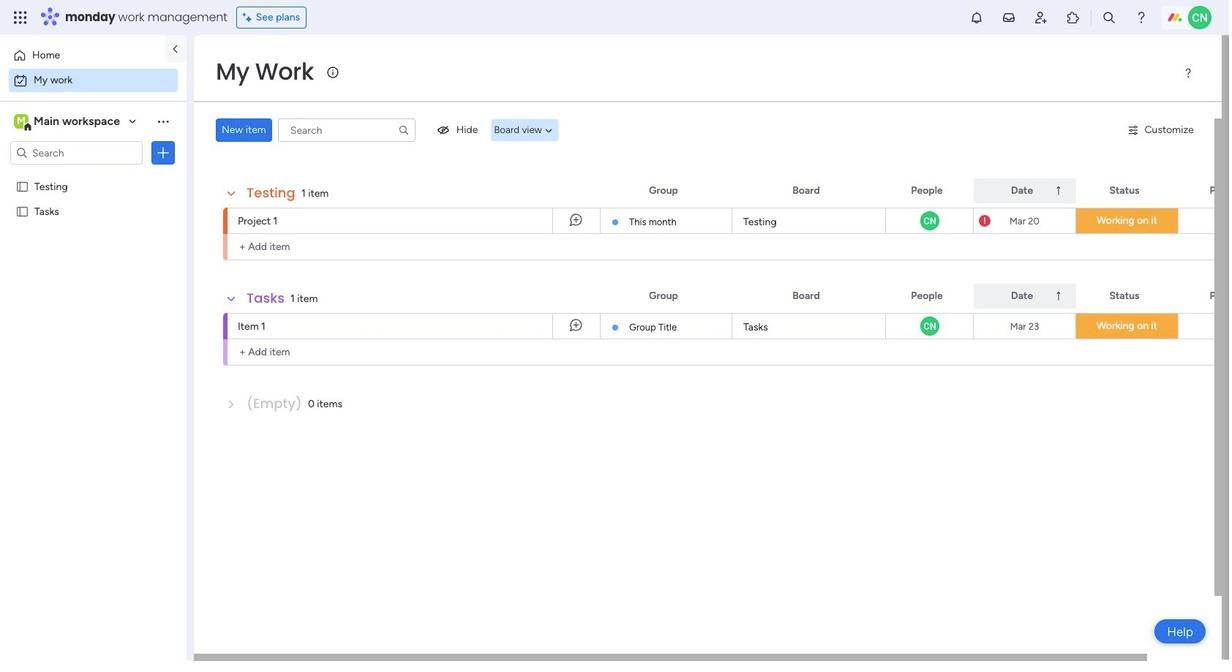 Task type: locate. For each thing, give the bounding box(es) containing it.
see plans image
[[243, 10, 256, 26]]

1 vertical spatial cool name image
[[919, 210, 941, 232]]

sort image
[[1053, 290, 1065, 302]]

0 vertical spatial cool name image
[[1188, 6, 1212, 29]]

public board image
[[15, 179, 29, 193], [15, 204, 29, 218]]

None search field
[[278, 119, 415, 142]]

1 vertical spatial option
[[9, 69, 178, 92]]

menu image
[[1182, 67, 1194, 79]]

2 vertical spatial option
[[0, 173, 187, 176]]

list box
[[0, 171, 187, 421]]

0 vertical spatial column header
[[974, 179, 1076, 203]]

Search in workspace field
[[31, 145, 122, 161]]

1 vertical spatial public board image
[[15, 204, 29, 218]]

column header
[[974, 179, 1076, 203], [974, 284, 1076, 309]]

monday marketplace image
[[1066, 10, 1081, 25]]

0 vertical spatial public board image
[[15, 179, 29, 193]]

1 public board image from the top
[[15, 179, 29, 193]]

1 vertical spatial column header
[[974, 284, 1076, 309]]

cool name image
[[1188, 6, 1212, 29], [919, 210, 941, 232], [919, 315, 941, 337]]

option
[[9, 44, 156, 67], [9, 69, 178, 92], [0, 173, 187, 176]]

sort image
[[1053, 185, 1065, 197]]

options image
[[156, 146, 170, 160]]

search image
[[398, 124, 410, 136]]

search everything image
[[1102, 10, 1117, 25]]

2 vertical spatial cool name image
[[919, 315, 941, 337]]

workspace selection element
[[14, 113, 122, 132]]



Task type: vqa. For each thing, say whether or not it's contained in the screenshot.
Close image
no



Task type: describe. For each thing, give the bounding box(es) containing it.
notifications image
[[969, 10, 984, 25]]

Filter dashboard by text search field
[[278, 119, 415, 142]]

2 public board image from the top
[[15, 204, 29, 218]]

workspace options image
[[156, 114, 170, 129]]

invite members image
[[1034, 10, 1048, 25]]

0 vertical spatial option
[[9, 44, 156, 67]]

2 column header from the top
[[974, 284, 1076, 309]]

v2 overdue deadline image
[[979, 214, 991, 228]]

update feed image
[[1002, 10, 1016, 25]]

select product image
[[13, 10, 28, 25]]

help image
[[1134, 10, 1149, 25]]

1 column header from the top
[[974, 179, 1076, 203]]

workspace image
[[14, 113, 29, 130]]



